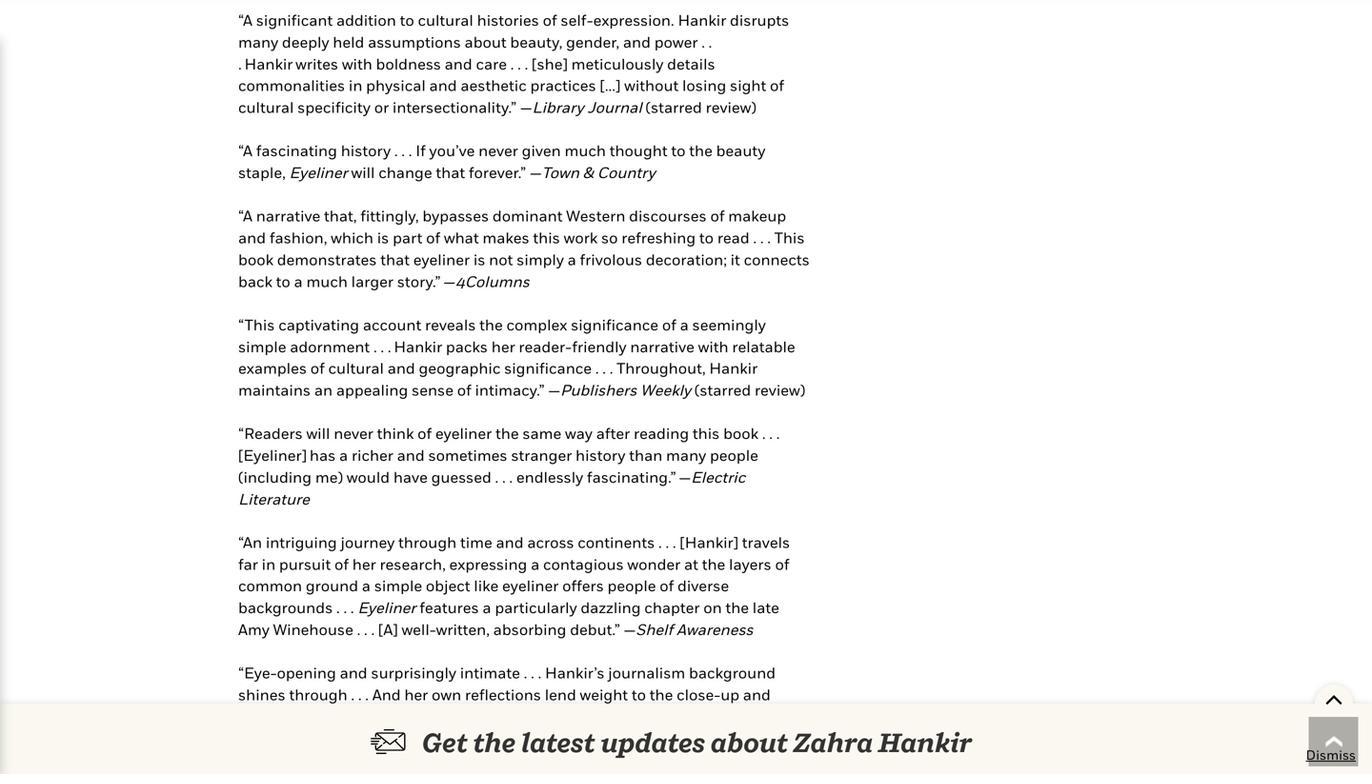 Task type: describe. For each thing, give the bounding box(es) containing it.
disrupts
[[730, 11, 790, 29]]

losing
[[682, 76, 727, 94]]

close-
[[677, 686, 721, 704]]

story." —
[[397, 272, 456, 290]]

reading
[[634, 425, 689, 443]]

the inside is a thorough retrospective of a product that has endured over time and continues to play a significant role for cultures around the globe." —
[[356, 752, 380, 770]]

deeply
[[282, 33, 329, 51]]

larger
[[351, 272, 394, 290]]

a right ground
[[362, 577, 371, 595]]

the inside "readers will never think of eyeliner the same way after reading this book . . . [eyeliner] has a richer and sometimes stranger history than many people (including me) would have guessed . . . endlessly fascinating." —
[[496, 425, 519, 443]]

— inside is a thorough retrospective of a product that has endured over time and continues to play a significant role for cultures around the globe." —
[[435, 752, 447, 770]]

a inside "readers will never think of eyeliner the same way after reading this book . . . [eyeliner] has a richer and sometimes stranger history than many people (including me) would have guessed . . . endlessly fascinating." —
[[339, 447, 348, 465]]

fascinating
[[256, 142, 337, 160]]

which
[[331, 229, 374, 247]]

hankir's
[[545, 664, 605, 683]]

and down expression.
[[623, 33, 651, 51]]

fascinating." —
[[587, 468, 691, 487]]

"a narrative that, fittingly, bypasses dominant western discourses of makeup and fashion, which is part of what makes this work so refreshing to read . . . this book demonstrates that eyeliner is not simply a frivolous decoration; it connects back to a much larger story." —
[[238, 207, 810, 290]]

on
[[704, 599, 722, 617]]

0 vertical spatial significance
[[571, 316, 659, 334]]

than
[[629, 447, 663, 465]]

think
[[377, 425, 414, 443]]

"this
[[238, 316, 275, 334]]

— down given
[[530, 163, 542, 182]]

lend
[[545, 686, 576, 704]]

decoration;
[[646, 251, 727, 269]]

boldness
[[376, 55, 441, 73]]

common
[[238, 577, 302, 595]]

of up chapter
[[660, 577, 674, 595]]

to inside is a thorough retrospective of a product that has endured over time and continues to play a significant role for cultures around the globe." —
[[614, 730, 628, 748]]

intimacy."
[[475, 381, 545, 399]]

throughout
[[429, 708, 512, 726]]

care
[[476, 55, 507, 73]]

significant inside is a thorough retrospective of a product that has endured over time and continues to play a significant role for cultures around the globe." —
[[678, 730, 755, 748]]

a down across
[[531, 556, 540, 574]]

a down demonstrates
[[294, 272, 303, 290]]

and up retrospective
[[743, 686, 771, 704]]

to right back
[[276, 272, 290, 290]]

relatable
[[732, 338, 796, 356]]

simply
[[517, 251, 564, 269]]

to left read
[[700, 229, 714, 247]]

the inside "this captivating account reveals the complex significance of a seemingly simple adornment . . . hankir packs her reader-friendly narrative with relatable examples of cultural and geographic significance . . . throughout, hankir maintains an appealing sense of intimacy." —
[[480, 316, 503, 334]]

product
[[251, 730, 307, 748]]

[a]
[[378, 621, 398, 639]]

in inside "an intriguing journey through time and across continents . . . [hankir] travels far in pursuit of her research, expressing a contagious wonder at the layers of common ground a simple object like eyeliner offers people of diverse backgrounds . . .
[[262, 556, 276, 574]]

adornment
[[290, 338, 370, 356]]

a inside features a particularly dazzling chapter on the late amy winehouse . . . [a] well-written, absorbing debut." —
[[483, 599, 491, 617]]

with inside "a significant addition to cultural histories of self-expression. hankir disrupts many deeply held assumptions about beauty, gender, and power . . . hankir writes with boldness and care . . . [she] meticulously details commonalities in physical and aesthetic practices […] without losing sight of cultural specificity or intersectionality." —
[[342, 55, 373, 73]]

makeup
[[728, 207, 787, 225]]

"a for "a significant addition to cultural histories of self-expression. hankir disrupts many deeply held assumptions about beauty, gender, and power . . . hankir writes with boldness and care . . . [she] meticulously details commonalities in physical and aesthetic practices […] without losing sight of cultural specificity or intersectionality." —
[[238, 11, 253, 29]]

that,
[[324, 207, 357, 225]]

2 vertical spatial hankir
[[879, 727, 973, 759]]

meticulously
[[572, 55, 664, 73]]

fashion,
[[270, 229, 327, 247]]

of up the throughout,
[[662, 316, 677, 334]]

richer
[[352, 447, 394, 465]]

forever."
[[469, 163, 526, 182]]

through inside "an intriguing journey through time and across continents . . . [hankir] travels far in pursuit of her research, expressing a contagious wonder at the layers of common ground a simple object like eyeliner offers people of diverse backgrounds . . .
[[398, 534, 457, 552]]

of up read
[[711, 207, 725, 225]]

travels
[[742, 534, 790, 552]]

through inside ""eye-opening and surprisingly intimate . . . hankir's journalism background shines through . . . and her own reflections lend weight to the close-up and personal feeling conveyed throughout . . ."
[[289, 686, 348, 704]]

like
[[474, 577, 499, 595]]

people inside "an intriguing journey through time and across continents . . . [hankir] travels far in pursuit of her research, expressing a contagious wonder at the layers of common ground a simple object like eyeliner offers people of diverse backgrounds . . .
[[608, 577, 656, 595]]

dominant
[[493, 207, 563, 225]]

expression.
[[593, 11, 675, 29]]

and inside is a thorough retrospective of a product that has endured over time and continues to play a significant role for cultures around the globe." —
[[507, 730, 535, 748]]

history inside "readers will never think of eyeliner the same way after reading this book . . . [eyeliner] has a richer and sometimes stranger history than many people (including me) would have guessed . . . endlessly fascinating." —
[[576, 447, 626, 465]]

stranger
[[511, 447, 572, 465]]

0 horizontal spatial is
[[377, 229, 389, 247]]

play
[[632, 730, 662, 748]]

opening
[[277, 664, 336, 683]]

1 vertical spatial significance
[[504, 360, 592, 378]]

back
[[238, 272, 272, 290]]

narrative inside "a narrative that, fittingly, bypasses dominant western discourses of makeup and fashion, which is part of what makes this work so refreshing to read . . . this book demonstrates that eyeliner is not simply a frivolous decoration; it connects back to a much larger story." —
[[256, 207, 321, 225]]

eyeliner inside "readers will never think of eyeliner the same way after reading this book . . . [eyeliner] has a richer and sometimes stranger history than many people (including me) would have guessed . . . endlessly fascinating." —
[[436, 425, 492, 443]]

book inside "readers will never think of eyeliner the same way after reading this book . . . [eyeliner] has a richer and sometimes stranger history than many people (including me) would have guessed . . . endlessly fascinating." —
[[724, 425, 759, 443]]

to inside "a fascinating history . . . if you've never given much thought to the beauty staple,
[[671, 142, 686, 160]]

if
[[416, 142, 426, 160]]

amy
[[238, 621, 270, 639]]

self-
[[561, 11, 593, 29]]

the inside ""eye-opening and surprisingly intimate . . . hankir's journalism background shines through . . . and her own reflections lend weight to the close-up and personal feeling conveyed throughout . . ."
[[650, 686, 673, 704]]

retrospective
[[697, 708, 791, 726]]

"this captivating account reveals the complex significance of a seemingly simple adornment . . . hankir packs her reader-friendly narrative with relatable examples of cultural and geographic significance . . . throughout, hankir maintains an appealing sense of intimacy." —
[[238, 316, 796, 399]]

of down travels
[[775, 556, 790, 574]]

never inside "readers will never think of eyeliner the same way after reading this book . . . [eyeliner] has a richer and sometimes stranger history than many people (including me) would have guessed . . . endlessly fascinating." —
[[334, 425, 374, 443]]

and
[[372, 686, 401, 704]]

[hankir]
[[680, 534, 739, 552]]

of inside is a thorough retrospective of a product that has endured over time and continues to play a significant role for cultures around the globe." —
[[794, 708, 809, 726]]

contagious
[[543, 556, 624, 574]]

absorbing
[[493, 621, 567, 639]]

time inside is a thorough retrospective of a product that has endured over time and continues to play a significant role for cultures around the globe." —
[[472, 730, 504, 748]]

thorough
[[626, 708, 694, 726]]

bypasses
[[423, 207, 489, 225]]

that inside is a thorough retrospective of a product that has endured over time and continues to play a significant role for cultures around the globe." —
[[311, 730, 340, 748]]

ground
[[306, 577, 358, 595]]

awareness
[[677, 621, 754, 639]]

a right play
[[666, 730, 674, 748]]

4columns
[[456, 272, 530, 290]]

object
[[426, 577, 470, 595]]

way
[[565, 425, 593, 443]]

updates
[[601, 727, 706, 759]]

dazzling
[[581, 599, 641, 617]]

for
[[789, 730, 809, 748]]

is inside is a thorough retrospective of a product that has endured over time and continues to play a significant role for cultures around the globe." —
[[598, 708, 610, 726]]

far
[[238, 556, 258, 574]]

0 vertical spatial cultural
[[418, 11, 474, 29]]

her for through
[[352, 556, 376, 574]]

globe."
[[383, 752, 432, 770]]

dismiss link
[[1306, 746, 1356, 765]]

electric literature
[[238, 468, 746, 508]]

in inside "a significant addition to cultural histories of self-expression. hankir disrupts many deeply held assumptions about beauty, gender, and power . . . hankir writes with boldness and care . . . [she] meticulously details commonalities in physical and aesthetic practices […] without losing sight of cultural specificity or intersectionality." —
[[349, 76, 363, 94]]

"a for "a fascinating history . . . if you've never given much thought to the beauty staple,
[[238, 142, 253, 160]]

has
[[344, 730, 370, 748]]

fittingly,
[[361, 207, 419, 225]]

a down weight
[[614, 708, 623, 726]]

book inside "a narrative that, fittingly, bypasses dominant western discourses of makeup and fashion, which is part of what makes this work so refreshing to read . . . this book demonstrates that eyeliner is not simply a frivolous decoration; it connects back to a much larger story." —
[[238, 251, 274, 269]]

simple inside "this captivating account reveals the complex significance of a seemingly simple adornment . . . hankir packs her reader-friendly narrative with relatable examples of cultural and geographic significance . . . throughout, hankir maintains an appealing sense of intimacy." —
[[238, 338, 286, 356]]

would
[[347, 468, 390, 487]]

(starred for journal
[[646, 98, 702, 116]]

electric
[[691, 468, 746, 487]]

is a thorough retrospective of a product that has endured over time and continues to play a significant role for cultures around the globe." —
[[238, 708, 809, 770]]

1 vertical spatial about
[[711, 727, 788, 759]]

maintains
[[238, 381, 311, 399]]

many inside "readers will never think of eyeliner the same way after reading this book . . . [eyeliner] has a richer and sometimes stranger history than many people (including me) would have guessed . . . endlessly fascinating." —
[[666, 447, 706, 465]]

eyeliner inside "a narrative that, fittingly, bypasses dominant western discourses of makeup and fashion, which is part of what makes this work so refreshing to read . . . this book demonstrates that eyeliner is not simply a frivolous decoration; it connects back to a much larger story." —
[[413, 251, 470, 269]]



Task type: vqa. For each thing, say whether or not it's contained in the screenshot.
book in "Readers will never think of eyeliner the same way after reading this book . . . [Eyeliner] has a richer and sometimes stranger history than many people (including me) would have guessed . . . endlessly fascinating." —
yes



Task type: locate. For each thing, give the bounding box(es) containing it.
"a down staple,
[[238, 207, 253, 225]]

1 horizontal spatial in
[[349, 76, 363, 94]]

histories
[[477, 11, 539, 29]]

"a up staple,
[[238, 142, 253, 160]]

0 horizontal spatial history
[[341, 142, 391, 160]]

offers
[[562, 577, 604, 595]]

written,
[[436, 621, 490, 639]]

the right on
[[726, 599, 749, 617]]

that down you've
[[436, 163, 465, 182]]

the up packs
[[480, 316, 503, 334]]

not
[[489, 251, 513, 269]]

her for surprisingly
[[404, 686, 428, 704]]

(starred for weekly
[[695, 381, 751, 399]]

the down has
[[356, 752, 380, 770]]

same
[[523, 425, 562, 443]]

of up an on the left of the page
[[311, 360, 325, 378]]

1 horizontal spatial much
[[565, 142, 606, 160]]

a
[[568, 251, 576, 269], [294, 272, 303, 290], [680, 316, 689, 334], [339, 447, 348, 465], [531, 556, 540, 574], [362, 577, 371, 595], [483, 599, 491, 617], [614, 708, 623, 726], [238, 730, 247, 748], [666, 730, 674, 748]]

a down 'work'
[[568, 251, 576, 269]]

significant down retrospective
[[678, 730, 755, 748]]

shines
[[238, 686, 286, 704]]

the inside "a fascinating history . . . if you've never given much thought to the beauty staple,
[[689, 142, 713, 160]]

shelf awareness
[[636, 621, 754, 639]]

country
[[597, 163, 656, 182]]

"an intriguing journey through time and across continents . . . [hankir] travels far in pursuit of her research, expressing a contagious wonder at the layers of common ground a simple object like eyeliner offers people of diverse backgrounds . . .
[[238, 534, 790, 617]]

significance down the reader-
[[504, 360, 592, 378]]

history inside "a fascinating history . . . if you've never given much thought to the beauty staple,
[[341, 142, 391, 160]]

and down . hankir
[[388, 360, 415, 378]]

0 vertical spatial is
[[377, 229, 389, 247]]

to up the "assumptions"
[[400, 11, 414, 29]]

her right packs
[[492, 338, 515, 356]]

in up the specificity
[[349, 76, 363, 94]]

1 vertical spatial significant
[[678, 730, 755, 748]]

to inside "a significant addition to cultural histories of self-expression. hankir disrupts many deeply held assumptions about beauty, gender, and power . . . hankir writes with boldness and care . . . [she] meticulously details commonalities in physical and aesthetic practices […] without losing sight of cultural specificity or intersectionality." —
[[400, 11, 414, 29]]

1 horizontal spatial many
[[666, 447, 706, 465]]

1 horizontal spatial eyeliner
[[358, 599, 420, 617]]

"a inside "a fascinating history . . . if you've never given much thought to the beauty staple,
[[238, 142, 253, 160]]

and inside "a narrative that, fittingly, bypasses dominant western discourses of makeup and fashion, which is part of what makes this work so refreshing to read . . . this book demonstrates that eyeliner is not simply a frivolous decoration; it connects back to a much larger story." —
[[238, 229, 266, 247]]

that
[[436, 163, 465, 182], [381, 251, 410, 269], [311, 730, 340, 748]]

her inside "this captivating account reveals the complex significance of a seemingly simple adornment . . . hankir packs her reader-friendly narrative with relatable examples of cultural and geographic significance . . . throughout, hankir maintains an appealing sense of intimacy." —
[[492, 338, 515, 356]]

narrative up the throughout,
[[630, 338, 695, 356]]

0 horizontal spatial cultural
[[238, 98, 294, 116]]

2 vertical spatial that
[[311, 730, 340, 748]]

that up the around
[[311, 730, 340, 748]]

and right opening
[[340, 664, 368, 683]]

never inside "a fascinating history . . . if you've never given much thought to the beauty staple,
[[479, 142, 518, 160]]

over
[[437, 730, 468, 748]]

1 horizontal spatial simple
[[374, 577, 422, 595]]

significance
[[571, 316, 659, 334], [504, 360, 592, 378]]

will for "readers
[[306, 425, 330, 443]]

0 vertical spatial eyeliner
[[289, 163, 348, 182]]

—
[[520, 98, 532, 116], [530, 163, 542, 182], [548, 381, 560, 399], [624, 621, 636, 639], [435, 752, 447, 770]]

0 vertical spatial in
[[349, 76, 363, 94]]

background
[[689, 664, 776, 683]]

(starred right the weekly
[[695, 381, 751, 399]]

eyeliner up particularly
[[502, 577, 559, 595]]

0 vertical spatial never
[[479, 142, 518, 160]]

held
[[333, 33, 364, 51]]

"eye-
[[238, 664, 277, 683]]

1 vertical spatial (starred
[[695, 381, 751, 399]]

intriguing
[[266, 534, 337, 552]]

2 vertical spatial her
[[404, 686, 428, 704]]

simple down research,
[[374, 577, 422, 595]]

about down retrospective
[[711, 727, 788, 759]]

sense
[[412, 381, 454, 399]]

1 vertical spatial review)
[[755, 381, 806, 399]]

expressing
[[449, 556, 527, 574]]

is down "fittingly,"
[[377, 229, 389, 247]]

eyeliner for eyeliner will change that forever." — town & country
[[289, 163, 348, 182]]

0 horizontal spatial much
[[306, 272, 348, 290]]

0 vertical spatial will
[[351, 163, 375, 182]]

of right sight
[[770, 76, 785, 94]]

will inside "readers will never think of eyeliner the same way after reading this book . . . [eyeliner] has a richer and sometimes stranger history than many people (including me) would have guessed . . . endlessly fascinating." —
[[306, 425, 330, 443]]

1 horizontal spatial will
[[351, 163, 375, 182]]

1 vertical spatial eyeliner
[[436, 425, 492, 443]]

0 vertical spatial about
[[465, 33, 507, 51]]

this up simply
[[533, 229, 560, 247]]

through up feeling
[[289, 686, 348, 704]]

expand/collapse sign up banner image
[[1325, 685, 1344, 714]]

of inside "readers will never think of eyeliner the same way after reading this book . . . [eyeliner] has a richer and sometimes stranger history than many people (including me) would have guessed . . . endlessly fascinating." —
[[418, 425, 432, 443]]

0 vertical spatial her
[[492, 338, 515, 356]]

1 vertical spatial book
[[724, 425, 759, 443]]

0 vertical spatial through
[[398, 534, 457, 552]]

is left not
[[474, 251, 486, 269]]

1 "a from the top
[[238, 11, 253, 29]]

hankir down relatable
[[709, 360, 758, 378]]

practices
[[530, 76, 596, 94]]

much
[[565, 142, 606, 160], [306, 272, 348, 290]]

0 horizontal spatial with
[[342, 55, 373, 73]]

1 vertical spatial that
[[381, 251, 410, 269]]

many
[[238, 33, 278, 51], [666, 447, 706, 465]]

shelf
[[636, 621, 673, 639]]

cultural down commonalities
[[238, 98, 294, 116]]

eyeliner up "[a]"
[[358, 599, 420, 617]]

that inside "a narrative that, fittingly, bypasses dominant western discourses of makeup and fashion, which is part of what makes this work so refreshing to read . . . this book demonstrates that eyeliner is not simply a frivolous decoration; it connects back to a much larger story." —
[[381, 251, 410, 269]]

will for eyeliner
[[351, 163, 375, 182]]

connects
[[744, 251, 810, 269]]

0 vertical spatial book
[[238, 251, 274, 269]]

examples
[[238, 360, 307, 378]]

seemingly
[[692, 316, 766, 334]]

0 horizontal spatial this
[[533, 229, 560, 247]]

a up cultures
[[238, 730, 247, 748]]

without
[[624, 76, 679, 94]]

to right thought
[[671, 142, 686, 160]]

"a up . hankir writes at the left of the page
[[238, 11, 253, 29]]

given
[[522, 142, 561, 160]]

0 horizontal spatial narrative
[[256, 207, 321, 225]]

in right far
[[262, 556, 276, 574]]

1 horizontal spatial her
[[404, 686, 428, 704]]

with inside "this captivating account reveals the complex significance of a seemingly simple adornment . . . hankir packs her reader-friendly narrative with relatable examples of cultural and geographic significance . . . throughout, hankir maintains an appealing sense of intimacy." —
[[698, 338, 729, 356]]

1 horizontal spatial with
[[698, 338, 729, 356]]

1 vertical spatial time
[[472, 730, 504, 748]]

publishers weekly (starred review)
[[560, 381, 806, 399]]

demonstrates
[[277, 251, 377, 269]]

time inside "an intriguing journey through time and across continents . . . [hankir] travels far in pursuit of her research, expressing a contagious wonder at the layers of common ground a simple object like eyeliner offers people of diverse backgrounds . . .
[[460, 534, 493, 552]]

so
[[601, 229, 618, 247]]

this inside "a narrative that, fittingly, bypasses dominant western discourses of makeup and fashion, which is part of what makes this work so refreshing to read . . . this book demonstrates that eyeliner is not simply a frivolous decoration; it connects back to a much larger story." —
[[533, 229, 560, 247]]

journal
[[588, 98, 642, 116]]

of up beauty,
[[543, 11, 557, 29]]

narrative
[[256, 207, 321, 225], [630, 338, 695, 356]]

of right part
[[426, 229, 440, 247]]

1 horizontal spatial through
[[398, 534, 457, 552]]

publishers
[[560, 381, 637, 399]]

significant inside "a significant addition to cultural histories of self-expression. hankir disrupts many deeply held assumptions about beauty, gender, and power . . . hankir writes with boldness and care . . . [she] meticulously details commonalities in physical and aesthetic practices […] without losing sight of cultural specificity or intersectionality." —
[[256, 11, 333, 29]]

a inside "this captivating account reveals the complex significance of a seemingly simple adornment . . . hankir packs her reader-friendly narrative with relatable examples of cultural and geographic significance . . . throughout, hankir maintains an appealing sense of intimacy." —
[[680, 316, 689, 334]]

0 horizontal spatial about
[[465, 33, 507, 51]]

significance up friendly
[[571, 316, 659, 334]]

2 vertical spatial cultural
[[328, 360, 384, 378]]

1 horizontal spatial is
[[474, 251, 486, 269]]

eyeliner down the fascinating
[[289, 163, 348, 182]]

conveyed
[[358, 708, 426, 726]]

physical
[[366, 76, 426, 94]]

a down like
[[483, 599, 491, 617]]

surprisingly
[[371, 664, 457, 683]]

aesthetic
[[461, 76, 527, 94]]

0 vertical spatial history
[[341, 142, 391, 160]]

simple down "this
[[238, 338, 286, 356]]

[eyeliner] has
[[238, 447, 336, 465]]

review) for library journal (starred review)
[[706, 98, 757, 116]]

the left "beauty"
[[689, 142, 713, 160]]

0 horizontal spatial significant
[[256, 11, 333, 29]]

0 vertical spatial that
[[436, 163, 465, 182]]

never up richer
[[334, 425, 374, 443]]

commonalities
[[238, 76, 345, 94]]

time up bookpage
[[472, 730, 504, 748]]

weight
[[580, 686, 628, 704]]

"a
[[238, 11, 253, 29], [238, 142, 253, 160], [238, 207, 253, 225]]

about inside "a significant addition to cultural histories of self-expression. hankir disrupts many deeply held assumptions about beauty, gender, and power . . . hankir writes with boldness and care . . . [she] meticulously details commonalities in physical and aesthetic practices […] without losing sight of cultural specificity or intersectionality." —
[[465, 33, 507, 51]]

— down dazzling
[[624, 621, 636, 639]]

— right intimacy."
[[548, 381, 560, 399]]

to left play
[[614, 730, 628, 748]]

0 horizontal spatial eyeliner
[[289, 163, 348, 182]]

"a inside "a significant addition to cultural histories of self-expression. hankir disrupts many deeply held assumptions about beauty, gender, and power . . . hankir writes with boldness and care . . . [she] meticulously details commonalities in physical and aesthetic practices […] without losing sight of cultural specificity or intersectionality." —
[[238, 11, 253, 29]]

1 vertical spatial simple
[[374, 577, 422, 595]]

1 vertical spatial many
[[666, 447, 706, 465]]

this
[[533, 229, 560, 247], [693, 425, 720, 443]]

guessed
[[431, 468, 492, 487]]

and inside "this captivating account reveals the complex significance of a seemingly simple adornment . . . hankir packs her reader-friendly narrative with relatable examples of cultural and geographic significance . . . throughout, hankir maintains an appealing sense of intimacy." —
[[388, 360, 415, 378]]

review)
[[706, 98, 757, 116], [755, 381, 806, 399]]

[…]
[[600, 76, 621, 94]]

1 vertical spatial with
[[698, 338, 729, 356]]

this right reading
[[693, 425, 720, 443]]

book up electric
[[724, 425, 759, 443]]

discourses
[[629, 207, 707, 225]]

through up research,
[[398, 534, 457, 552]]

"a inside "a narrative that, fittingly, bypasses dominant western discourses of makeup and fashion, which is part of what makes this work so refreshing to read . . . this book demonstrates that eyeliner is not simply a frivolous decoration; it connects back to a much larger story." —
[[238, 207, 253, 225]]

history up change
[[341, 142, 391, 160]]

this inside "readers will never think of eyeliner the same way after reading this book . . . [eyeliner] has a richer and sometimes stranger history than many people (including me) would have guessed . . . endlessly fascinating." —
[[693, 425, 720, 443]]

packs
[[446, 338, 488, 356]]

2 horizontal spatial cultural
[[418, 11, 474, 29]]

0 vertical spatial with
[[342, 55, 373, 73]]

0 vertical spatial much
[[565, 142, 606, 160]]

eyeliner will change that forever." — town & country
[[289, 163, 656, 182]]

&
[[583, 163, 594, 182]]

"a fascinating history . . . if you've never given much thought to the beauty staple,
[[238, 142, 766, 182]]

hankir inside "a significant addition to cultural histories of self-expression. hankir disrupts many deeply held assumptions about beauty, gender, and power . . . hankir writes with boldness and care . . . [she] meticulously details commonalities in physical and aesthetic practices […] without losing sight of cultural specificity or intersectionality." —
[[678, 11, 727, 29]]

and up expressing
[[496, 534, 524, 552]]

own
[[432, 686, 462, 704]]

1 vertical spatial "a
[[238, 142, 253, 160]]

0 vertical spatial simple
[[238, 338, 286, 356]]

and up intersectionality."
[[429, 76, 457, 94]]

0 horizontal spatial will
[[306, 425, 330, 443]]

will up [eyeliner] has
[[306, 425, 330, 443]]

— inside "this captivating account reveals the complex significance of a seemingly simple adornment . . . hankir packs her reader-friendly narrative with relatable examples of cultural and geographic significance . . . throughout, hankir maintains an appealing sense of intimacy." —
[[548, 381, 560, 399]]

review) down sight
[[706, 98, 757, 116]]

many down reading
[[666, 447, 706, 465]]

2 vertical spatial eyeliner
[[502, 577, 559, 595]]

many up . hankir writes at the left of the page
[[238, 33, 278, 51]]

change
[[379, 163, 432, 182]]

— down aesthetic
[[520, 98, 532, 116]]

the inside "an intriguing journey through time and across continents . . . [hankir] travels far in pursuit of her research, expressing a contagious wonder at the layers of common ground a simple object like eyeliner offers people of diverse backgrounds . . .
[[702, 556, 726, 574]]

the inside features a particularly dazzling chapter on the late amy winehouse . . . [a] well-written, absorbing debut." —
[[726, 599, 749, 617]]

— down over
[[435, 752, 447, 770]]

2 vertical spatial is
[[598, 708, 610, 726]]

history down after
[[576, 447, 626, 465]]

— inside "a significant addition to cultural histories of self-expression. hankir disrupts many deeply held assumptions about beauty, gender, and power . . . hankir writes with boldness and care . . . [she] meticulously details commonalities in physical and aesthetic practices […] without losing sight of cultural specificity or intersectionality." —
[[520, 98, 532, 116]]

read
[[718, 229, 750, 247]]

people up dazzling
[[608, 577, 656, 595]]

of up ground
[[335, 556, 349, 574]]

simple
[[238, 338, 286, 356], [374, 577, 422, 595]]

1 vertical spatial through
[[289, 686, 348, 704]]

in
[[349, 76, 363, 94], [262, 556, 276, 574]]

0 vertical spatial time
[[460, 534, 493, 552]]

cultural inside "this captivating account reveals the complex significance of a seemingly simple adornment . . . hankir packs her reader-friendly narrative with relatable examples of cultural and geographic significance . . . throughout, hankir maintains an appealing sense of intimacy." —
[[328, 360, 384, 378]]

0 vertical spatial significant
[[256, 11, 333, 29]]

cultural up the "assumptions"
[[418, 11, 474, 29]]

2 horizontal spatial is
[[598, 708, 610, 726]]

and left care at the left top of page
[[445, 55, 472, 73]]

book up back
[[238, 251, 274, 269]]

people up electric
[[710, 447, 759, 465]]

0 vertical spatial "a
[[238, 11, 253, 29]]

0 vertical spatial many
[[238, 33, 278, 51]]

"a for "a narrative that, fittingly, bypasses dominant western discourses of makeup and fashion, which is part of what makes this work so refreshing to read . . . this book demonstrates that eyeliner is not simply a frivolous decoration; it connects back to a much larger story." —
[[238, 207, 253, 225]]

and up have
[[397, 447, 425, 465]]

of up 'for'
[[794, 708, 809, 726]]

much inside "a fascinating history . . . if you've never given much thought to the beauty staple,
[[565, 142, 606, 160]]

significant up deeply
[[256, 11, 333, 29]]

0 vertical spatial hankir
[[678, 11, 727, 29]]

an
[[314, 381, 333, 399]]

much up '&'
[[565, 142, 606, 160]]

wonder
[[628, 556, 681, 574]]

2 horizontal spatial her
[[492, 338, 515, 356]]

0 horizontal spatial many
[[238, 33, 278, 51]]

0 vertical spatial eyeliner
[[413, 251, 470, 269]]

up
[[721, 686, 740, 704]]

much inside "a narrative that, fittingly, bypasses dominant western discourses of makeup and fashion, which is part of what makes this work so refreshing to read . . . this book demonstrates that eyeliner is not simply a frivolous decoration; it connects back to a much larger story." —
[[306, 272, 348, 290]]

eyeliner up story." —
[[413, 251, 470, 269]]

refreshing
[[622, 229, 696, 247]]

weekly
[[641, 381, 691, 399]]

friendly
[[572, 338, 627, 356]]

1 horizontal spatial about
[[711, 727, 788, 759]]

eyeliner up sometimes
[[436, 425, 492, 443]]

eyeliner inside "an intriguing journey through time and across continents . . . [hankir] travels far in pursuit of her research, expressing a contagious wonder at the layers of common ground a simple object like eyeliner offers people of diverse backgrounds . . .
[[502, 577, 559, 595]]

sometimes
[[428, 447, 508, 465]]

— inside features a particularly dazzling chapter on the late amy winehouse . . . [a] well-written, absorbing debut." —
[[624, 621, 636, 639]]

a left seemingly
[[680, 316, 689, 334]]

addition
[[336, 11, 396, 29]]

complex
[[507, 316, 567, 334]]

"readers
[[238, 425, 303, 443]]

cultural
[[418, 11, 474, 29], [238, 98, 294, 116], [328, 360, 384, 378]]

1 horizontal spatial that
[[381, 251, 410, 269]]

0 vertical spatial (starred
[[646, 98, 702, 116]]

hankir up "power"
[[678, 11, 727, 29]]

1 vertical spatial hankir
[[709, 360, 758, 378]]

1 vertical spatial much
[[306, 272, 348, 290]]

1 vertical spatial is
[[474, 251, 486, 269]]

0 vertical spatial narrative
[[256, 207, 321, 225]]

1 vertical spatial her
[[352, 556, 376, 574]]

1 vertical spatial this
[[693, 425, 720, 443]]

of right the think
[[418, 425, 432, 443]]

people inside "readers will never think of eyeliner the same way after reading this book . . . [eyeliner] has a richer and sometimes stranger history than many people (including me) would have guessed . . . endlessly fascinating." —
[[710, 447, 759, 465]]

personal
[[238, 708, 301, 726]]

of down geographic
[[457, 381, 472, 399]]

have
[[393, 468, 428, 487]]

through
[[398, 534, 457, 552], [289, 686, 348, 704]]

1 horizontal spatial book
[[724, 425, 759, 443]]

with down held
[[342, 55, 373, 73]]

0 horizontal spatial never
[[334, 425, 374, 443]]

.
[[702, 33, 705, 51], [709, 33, 712, 51], [511, 55, 514, 73], [518, 55, 521, 73], [525, 55, 528, 73], [394, 142, 398, 160], [402, 142, 405, 160], [409, 142, 412, 160], [753, 229, 757, 247], [760, 229, 764, 247], [768, 229, 771, 247], [374, 338, 377, 356], [381, 338, 384, 356], [596, 360, 599, 378], [603, 360, 606, 378], [610, 360, 613, 378], [762, 425, 766, 443], [769, 425, 773, 443], [777, 425, 780, 443], [495, 468, 499, 487], [502, 468, 506, 487], [509, 468, 513, 487], [659, 534, 662, 552], [666, 534, 669, 552], [673, 534, 676, 552], [336, 599, 340, 617], [344, 599, 347, 617], [351, 599, 354, 617], [357, 621, 361, 639], [364, 621, 368, 639], [371, 621, 375, 639], [524, 664, 527, 683], [531, 664, 535, 683], [538, 664, 542, 683], [351, 686, 355, 704], [358, 686, 362, 704], [365, 686, 369, 704], [515, 708, 519, 726], [522, 708, 526, 726], [529, 708, 533, 726]]

0 horizontal spatial in
[[262, 556, 276, 574]]

to down journalism
[[632, 686, 646, 704]]

continues
[[539, 730, 610, 748]]

1 vertical spatial narrative
[[630, 338, 695, 356]]

many inside "a significant addition to cultural histories of self-expression. hankir disrupts many deeply held assumptions about beauty, gender, and power . . . hankir writes with boldness and care . . . [she] meticulously details commonalities in physical and aesthetic practices […] without losing sight of cultural specificity or intersectionality." —
[[238, 33, 278, 51]]

1 horizontal spatial never
[[479, 142, 518, 160]]

the up 'thorough'
[[650, 686, 673, 704]]

simple inside "an intriguing journey through time and across continents . . . [hankir] travels far in pursuit of her research, expressing a contagious wonder at the layers of common ground a simple object like eyeliner offers people of diverse backgrounds . . .
[[374, 577, 422, 595]]

the left same
[[496, 425, 519, 443]]

gender,
[[566, 33, 620, 51]]

0 vertical spatial this
[[533, 229, 560, 247]]

much down demonstrates
[[306, 272, 348, 290]]

review) for publishers weekly (starred review)
[[755, 381, 806, 399]]

0 horizontal spatial through
[[289, 686, 348, 704]]

. hankir
[[388, 338, 442, 356]]

eyeliner for eyeliner
[[358, 599, 420, 617]]

assumptions
[[368, 33, 461, 51]]

1 horizontal spatial narrative
[[630, 338, 695, 356]]

beauty,
[[510, 33, 563, 51]]

time up expressing
[[460, 534, 493, 552]]

and up bookpage
[[507, 730, 535, 748]]

1 vertical spatial cultural
[[238, 98, 294, 116]]

hankir inside "this captivating account reveals the complex significance of a seemingly simple adornment . . . hankir packs her reader-friendly narrative with relatable examples of cultural and geographic significance . . . throughout, hankir maintains an appealing sense of intimacy." —
[[709, 360, 758, 378]]

1 vertical spatial in
[[262, 556, 276, 574]]

2 "a from the top
[[238, 142, 253, 160]]

narrative inside "this captivating account reveals the complex significance of a seemingly simple adornment . . . hankir packs her reader-friendly narrative with relatable examples of cultural and geographic significance . . . throughout, hankir maintains an appealing sense of intimacy." —
[[630, 338, 695, 356]]

1 vertical spatial eyeliner
[[358, 599, 420, 617]]

0 horizontal spatial her
[[352, 556, 376, 574]]

late
[[753, 599, 780, 617]]

her down surprisingly
[[404, 686, 428, 704]]

the down throughout
[[473, 727, 516, 759]]

journalism
[[608, 664, 686, 683]]

zahra
[[794, 727, 873, 759]]

3 "a from the top
[[238, 207, 253, 225]]

cultural up appealing
[[328, 360, 384, 378]]

or
[[374, 98, 389, 116]]

her inside "an intriguing journey through time and across continents . . . [hankir] travels far in pursuit of her research, expressing a contagious wonder at the layers of common ground a simple object like eyeliner offers people of diverse backgrounds . . .
[[352, 556, 376, 574]]

her inside ""eye-opening and surprisingly intimate . . . hankir's journalism background shines through . . . and her own reflections lend weight to the close-up and personal feeling conveyed throughout . . ."
[[404, 686, 428, 704]]

and inside "an intriguing journey through time and across continents . . . [hankir] travels far in pursuit of her research, expressing a contagious wonder at the layers of common ground a simple object like eyeliner offers people of diverse backgrounds . . .
[[496, 534, 524, 552]]

2 horizontal spatial that
[[436, 163, 465, 182]]

and inside "readers will never think of eyeliner the same way after reading this book . . . [eyeliner] has a richer and sometimes stranger history than many people (including me) would have guessed . . . endlessly fascinating." —
[[397, 447, 425, 465]]

1 horizontal spatial history
[[576, 447, 626, 465]]

her down journey
[[352, 556, 376, 574]]

0 horizontal spatial people
[[608, 577, 656, 595]]

1 horizontal spatial cultural
[[328, 360, 384, 378]]

0 horizontal spatial that
[[311, 730, 340, 748]]

0 vertical spatial people
[[710, 447, 759, 465]]

to inside ""eye-opening and surprisingly intimate . . . hankir's journalism background shines through . . . and her own reflections lend weight to the close-up and personal feeling conveyed throughout . . ."
[[632, 686, 646, 704]]

"an
[[238, 534, 262, 552]]

1 horizontal spatial significant
[[678, 730, 755, 748]]

the down [hankir]
[[702, 556, 726, 574]]

hankir right zahra
[[879, 727, 973, 759]]

about up care at the left top of page
[[465, 33, 507, 51]]

0 horizontal spatial simple
[[238, 338, 286, 356]]

narrative up fashion,
[[256, 207, 321, 225]]

1 horizontal spatial this
[[693, 425, 720, 443]]

1 vertical spatial will
[[306, 425, 330, 443]]

1 vertical spatial history
[[576, 447, 626, 465]]

1 vertical spatial never
[[334, 425, 374, 443]]



